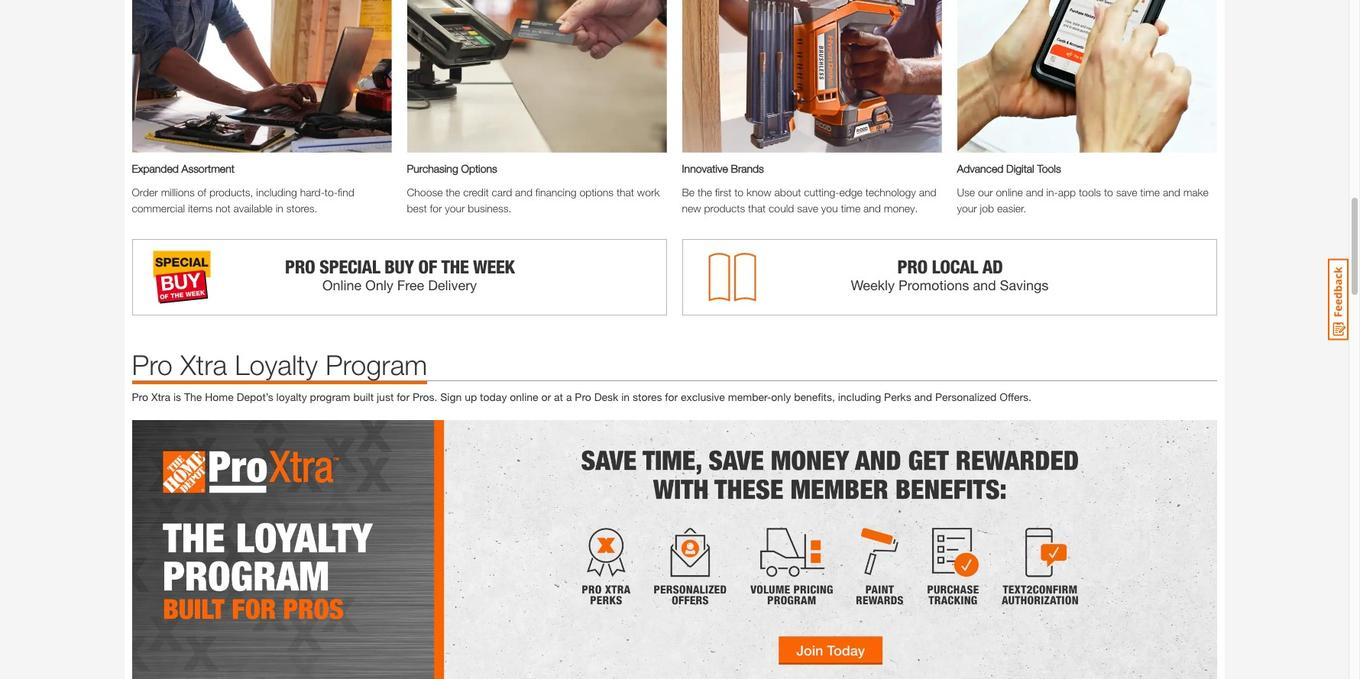 Task type: vqa. For each thing, say whether or not it's contained in the screenshot.
Xtra
yes



Task type: locate. For each thing, give the bounding box(es) containing it.
for right the best
[[430, 201, 442, 214]]

use
[[957, 185, 975, 198]]

the left the credit
[[446, 185, 460, 198]]

0 vertical spatial including
[[256, 185, 297, 198]]

options
[[580, 185, 614, 198]]

1 horizontal spatial online
[[996, 185, 1023, 198]]

innovative brands
[[682, 162, 764, 175]]

online inside use our online and in-app tools to save time and make your job easier.
[[996, 185, 1023, 198]]

cutting-
[[804, 185, 839, 198]]

including down the 'expanded assortment' link
[[256, 185, 297, 198]]

1 horizontal spatial the
[[698, 185, 712, 198]]

1 horizontal spatial save
[[1116, 185, 1137, 198]]

be the first to know about cutting-edge technology and new products that could save you time and money.
[[682, 185, 936, 214]]

that down the know
[[748, 201, 766, 214]]

1 vertical spatial that
[[748, 201, 766, 214]]

and inside choose the credit card and financing options that work best for your business.
[[515, 185, 533, 198]]

today
[[480, 390, 507, 403]]

xtra left is at bottom
[[151, 390, 170, 403]]

best
[[407, 201, 427, 214]]

choose the credit card and financing options that work best for your business.
[[407, 185, 660, 214]]

to right tools
[[1104, 185, 1113, 198]]

digital
[[1006, 162, 1034, 175]]

the
[[446, 185, 460, 198], [698, 185, 712, 198]]

the right the be
[[698, 185, 712, 198]]

tools
[[1079, 185, 1101, 198]]

tools
[[1037, 162, 1061, 175]]

1 the from the left
[[446, 185, 460, 198]]

only
[[771, 390, 791, 403]]

0 horizontal spatial to
[[734, 185, 744, 198]]

and right 'technology'
[[919, 185, 936, 198]]

pro
[[132, 348, 173, 381], [132, 390, 148, 403], [575, 390, 591, 403]]

a pro uses the home depot pro xtra app. image
[[957, 0, 1217, 153]]

program
[[310, 390, 350, 403]]

benefits,
[[794, 390, 835, 403]]

pro xtra is the home depot's loyalty program built just for pros. sign up today online or at a pro desk in stores for exclusive member-only benefits, including perks and personalized offers.
[[132, 390, 1032, 403]]

1 horizontal spatial time
[[1140, 185, 1160, 198]]

depot's
[[237, 390, 273, 403]]

including
[[256, 185, 297, 198], [838, 390, 881, 403]]

program
[[325, 348, 427, 381]]

time left make
[[1140, 185, 1160, 198]]

2 your from the left
[[957, 201, 977, 214]]

order
[[132, 185, 158, 198]]

for inside choose the credit card and financing options that work best for your business.
[[430, 201, 442, 214]]

time inside use our online and in-app tools to save time and make your job easier.
[[1140, 185, 1160, 198]]

your inside use our online and in-app tools to save time and make your job easier.
[[957, 201, 977, 214]]

0 horizontal spatial including
[[256, 185, 297, 198]]

0 horizontal spatial your
[[445, 201, 465, 214]]

1 horizontal spatial that
[[748, 201, 766, 214]]

advanced digital tools link
[[957, 160, 1217, 176]]

a pro uses a laptop on a job site. image
[[132, 0, 392, 153]]

save
[[1116, 185, 1137, 198], [797, 201, 818, 214]]

in
[[276, 201, 283, 214], [621, 390, 630, 403]]

pro for pro xtra loyalty program
[[132, 348, 173, 381]]

in right desk
[[621, 390, 630, 403]]

your down the use
[[957, 201, 977, 214]]

2 to from the left
[[1104, 185, 1113, 198]]

a
[[566, 390, 572, 403]]

home
[[205, 390, 234, 403]]

0 horizontal spatial that
[[617, 185, 634, 198]]

0 vertical spatial online
[[996, 185, 1023, 198]]

offers.
[[1000, 390, 1032, 403]]

that
[[617, 185, 634, 198], [748, 201, 766, 214]]

0 horizontal spatial in
[[276, 201, 283, 214]]

in left stores. at left
[[276, 201, 283, 214]]

that inside "be the first to know about cutting-edge technology and new products that could save you time and money."
[[748, 201, 766, 214]]

online up the easier.
[[996, 185, 1023, 198]]

0 horizontal spatial xtra
[[151, 390, 170, 403]]

stores.
[[286, 201, 317, 214]]

0 horizontal spatial the
[[446, 185, 460, 198]]

know
[[747, 185, 772, 198]]

0 horizontal spatial save
[[797, 201, 818, 214]]

easier.
[[997, 201, 1026, 214]]

1 your from the left
[[445, 201, 465, 214]]

for
[[430, 201, 442, 214], [397, 390, 410, 403], [665, 390, 678, 403]]

to right the first
[[734, 185, 744, 198]]

feedback link image
[[1328, 258, 1349, 341]]

expanded assortment link
[[132, 160, 392, 176]]

for right just
[[397, 390, 410, 403]]

0 horizontal spatial online
[[510, 390, 538, 403]]

innovative brands link
[[682, 160, 942, 176]]

xtra up the at the bottom
[[180, 348, 227, 381]]

for for your
[[430, 201, 442, 214]]

save right tools
[[1116, 185, 1137, 198]]

0 vertical spatial in
[[276, 201, 283, 214]]

that left the 'work' on the left
[[617, 185, 634, 198]]

up
[[465, 390, 477, 403]]

1 horizontal spatial for
[[430, 201, 442, 214]]

2 the from the left
[[698, 185, 712, 198]]

your
[[445, 201, 465, 214], [957, 201, 977, 214]]

pro for pro xtra is the home depot's loyalty program built just for pros. sign up today online or at a pro desk in stores for exclusive member-only benefits, including perks and personalized offers.
[[132, 390, 148, 403]]

1 vertical spatial time
[[841, 201, 861, 214]]

about
[[775, 185, 801, 198]]

to inside "be the first to know about cutting-edge technology and new products that could save you time and money."
[[734, 185, 744, 198]]

to inside use our online and in-app tools to save time and make your job easier.
[[1104, 185, 1113, 198]]

first
[[715, 185, 732, 198]]

time down edge
[[841, 201, 861, 214]]

0 horizontal spatial time
[[841, 201, 861, 214]]

card
[[492, 185, 512, 198]]

0 vertical spatial that
[[617, 185, 634, 198]]

including left the 'perks'
[[838, 390, 881, 403]]

the inside "be the first to know about cutting-edge technology and new products that could save you time and money."
[[698, 185, 712, 198]]

1 vertical spatial xtra
[[151, 390, 170, 403]]

0 vertical spatial save
[[1116, 185, 1137, 198]]

1 horizontal spatial your
[[957, 201, 977, 214]]

pro special buy of the week image
[[132, 239, 667, 315]]

1 vertical spatial including
[[838, 390, 881, 403]]

purchasing options link
[[407, 160, 667, 176]]

business.
[[468, 201, 512, 214]]

0 horizontal spatial for
[[397, 390, 410, 403]]

and
[[515, 185, 533, 198], [919, 185, 936, 198], [1026, 185, 1043, 198], [1163, 185, 1180, 198], [863, 201, 881, 214], [914, 390, 932, 403]]

the for your
[[446, 185, 460, 198]]

the inside choose the credit card and financing options that work best for your business.
[[446, 185, 460, 198]]

online left or
[[510, 390, 538, 403]]

1 vertical spatial in
[[621, 390, 630, 403]]

save inside "be the first to know about cutting-edge technology and new products that could save you time and money."
[[797, 201, 818, 214]]

1 to from the left
[[734, 185, 744, 198]]

loyalty
[[276, 390, 307, 403]]

xtra
[[180, 348, 227, 381], [151, 390, 170, 403]]

just
[[377, 390, 394, 403]]

1 vertical spatial save
[[797, 201, 818, 214]]

1 horizontal spatial xtra
[[180, 348, 227, 381]]

time
[[1140, 185, 1160, 198], [841, 201, 861, 214]]

to
[[734, 185, 744, 198], [1104, 185, 1113, 198]]

you
[[821, 201, 838, 214]]

edge
[[839, 185, 863, 198]]

and right card
[[515, 185, 533, 198]]

expanded assortment
[[132, 162, 234, 175]]

assortment
[[182, 162, 234, 175]]

your down the credit
[[445, 201, 465, 214]]

for right stores
[[665, 390, 678, 403]]

for for pros.
[[397, 390, 410, 403]]

find
[[338, 185, 354, 198]]

hard-
[[300, 185, 325, 198]]

not
[[216, 201, 230, 214]]

technology
[[865, 185, 916, 198]]

0 vertical spatial xtra
[[180, 348, 227, 381]]

0 vertical spatial time
[[1140, 185, 1160, 198]]

purchasing options
[[407, 162, 497, 175]]

purchasing
[[407, 162, 458, 175]]

and right the 'perks'
[[914, 390, 932, 403]]

brands
[[731, 162, 764, 175]]

innovative
[[682, 162, 728, 175]]

job
[[980, 201, 994, 214]]

sign
[[440, 390, 462, 403]]

1 horizontal spatial including
[[838, 390, 881, 403]]

money.
[[884, 201, 918, 214]]

1 horizontal spatial to
[[1104, 185, 1113, 198]]

1 vertical spatial online
[[510, 390, 538, 403]]

save down 'cutting-'
[[797, 201, 818, 214]]

online
[[996, 185, 1023, 198], [510, 390, 538, 403]]



Task type: describe. For each thing, give the bounding box(es) containing it.
loyalty
[[235, 348, 318, 381]]

be
[[682, 185, 695, 198]]

order millions of products, including hard-to-find commercial items not available in stores.
[[132, 185, 354, 214]]

use our online and in-app tools to save time and make your job easier.
[[957, 185, 1209, 214]]

in inside the order millions of products, including hard-to-find commercial items not available in stores.
[[276, 201, 283, 214]]

advanced digital tools
[[957, 162, 1061, 175]]

of
[[198, 185, 206, 198]]

millions
[[161, 185, 195, 198]]

the for products
[[698, 185, 712, 198]]

2 horizontal spatial for
[[665, 390, 678, 403]]

the
[[184, 390, 202, 403]]

options
[[461, 162, 497, 175]]

expanded
[[132, 162, 179, 175]]

a customer pays with a credit card at a home depot store. image
[[407, 0, 667, 153]]

stores
[[633, 390, 662, 403]]

pro local ad image
[[682, 239, 1217, 315]]

exclusive
[[681, 390, 725, 403]]

our
[[978, 185, 993, 198]]

member-
[[728, 390, 771, 403]]

1 horizontal spatial in
[[621, 390, 630, 403]]

in-
[[1046, 185, 1058, 198]]

products,
[[209, 185, 253, 198]]

financing
[[536, 185, 577, 198]]

pros.
[[413, 390, 437, 403]]

and left in-
[[1026, 185, 1043, 198]]

is
[[173, 390, 181, 403]]

to-
[[325, 185, 338, 198]]

could
[[769, 201, 794, 214]]

items
[[188, 201, 213, 214]]

at
[[554, 390, 563, 403]]

built
[[353, 390, 374, 403]]

new
[[682, 201, 701, 214]]

save inside use our online and in-app tools to save time and make your job easier.
[[1116, 185, 1137, 198]]

available
[[233, 201, 273, 214]]

perks
[[884, 390, 911, 403]]

advanced
[[957, 162, 1003, 175]]

xtra for loyalty
[[180, 348, 227, 381]]

credit
[[463, 185, 489, 198]]

the loyalty program built for pros image
[[132, 420, 1217, 679]]

make
[[1183, 185, 1209, 198]]

app
[[1058, 185, 1076, 198]]

and down 'technology'
[[863, 201, 881, 214]]

choose
[[407, 185, 443, 198]]

your inside choose the credit card and financing options that work best for your business.
[[445, 201, 465, 214]]

personalized
[[935, 390, 997, 403]]

products
[[704, 201, 745, 214]]

xtra for is
[[151, 390, 170, 403]]

including inside the order millions of products, including hard-to-find commercial items not available in stores.
[[256, 185, 297, 198]]

or
[[541, 390, 551, 403]]

a pro uses a brad nailer. image
[[682, 0, 942, 153]]

work
[[637, 185, 660, 198]]

pro xtra loyalty program
[[132, 348, 427, 381]]

desk
[[594, 390, 618, 403]]

commercial
[[132, 201, 185, 214]]

and left make
[[1163, 185, 1180, 198]]

time inside "be the first to know about cutting-edge technology and new products that could save you time and money."
[[841, 201, 861, 214]]

that inside choose the credit card and financing options that work best for your business.
[[617, 185, 634, 198]]



